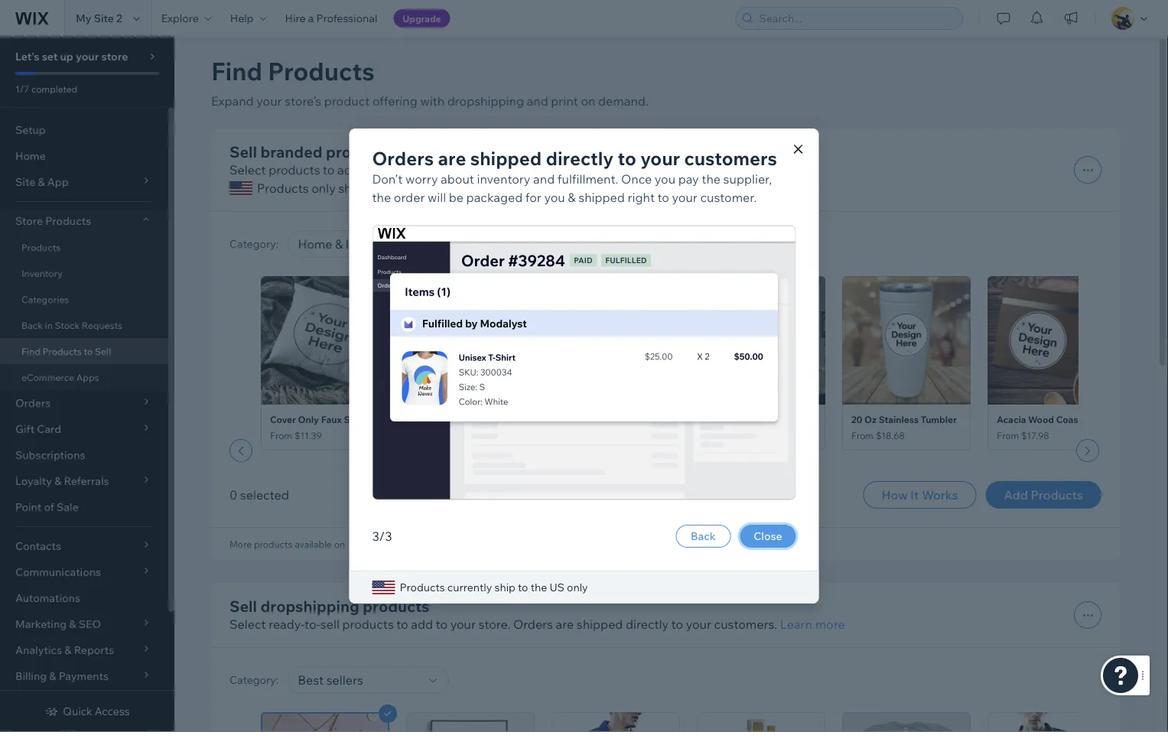 Task type: vqa. For each thing, say whether or not it's contained in the screenshot.
'Ship'
yes



Task type: describe. For each thing, give the bounding box(es) containing it.
orders are shipped directly to your customers don't worry about inventory and fulfillment. once you pay the supplier, the order will be packaged for you & shipped right to your customer.
[[372, 147, 777, 205]]

stock
[[55, 319, 80, 331]]

to up 4
[[671, 617, 683, 632]]

customers
[[684, 147, 777, 170]]

upgrade button
[[393, 9, 450, 28]]

subscriptions
[[15, 448, 85, 462]]

modalyst
[[365, 538, 404, 550]]

expand
[[211, 93, 254, 109]]

0 horizontal spatial only
[[311, 181, 336, 196]]

0 horizontal spatial on
[[334, 538, 345, 550]]

learn more link for sell branded products with print-on-demand
[[660, 161, 725, 179]]

fulfillment.
[[558, 171, 618, 187]]

0 vertical spatial learn
[[660, 162, 693, 177]]

suede
[[344, 414, 372, 425]]

Search... field
[[755, 8, 958, 29]]

categories link
[[0, 286, 168, 312]]

11oz white coated ceramic mug from $11.16
[[415, 414, 557, 441]]

to inside sidebar element
[[84, 345, 93, 357]]

products right sell at the left bottom of the page
[[342, 617, 394, 632]]

oz for 20
[[864, 414, 877, 425]]

from inside 11oz white coated ceramic mug from $11.16
[[415, 430, 438, 441]]

us for products only ship to the us
[[401, 181, 418, 196]]

hire a professional
[[285, 11, 377, 25]]

directly inside sell dropshipping products select ready-to-sell products to add to your store. orders are shipped directly to your customers. learn more
[[626, 617, 669, 632]]

more
[[229, 538, 252, 550]]

1 bottle from the left
[[604, 414, 631, 425]]

offering
[[372, 93, 418, 109]]

products up "don't"
[[326, 142, 393, 161]]

upgrade
[[403, 13, 441, 24]]

0 for 0 selected
[[229, 487, 237, 503]]

automations
[[15, 591, 80, 605]]

on inside find products expand your store's product offering with dropshipping and print on demand.
[[581, 93, 595, 109]]

inventory link
[[0, 260, 168, 286]]

a
[[308, 11, 314, 25]]

1 vertical spatial shipped
[[578, 190, 625, 205]]

sale
[[57, 500, 79, 514]]

products down modalyst
[[363, 596, 429, 615]]

category: for sell branded products with print-on-demand
[[229, 237, 279, 251]]

&
[[568, 190, 576, 205]]

your up the once
[[640, 147, 680, 170]]

products right the more
[[254, 538, 293, 550]]

home link
[[0, 143, 168, 169]]

from inside 'cover only faux suede pillow (14" x 14") from $11.39'
[[270, 430, 292, 441]]

back button
[[676, 525, 731, 548]]

5
[[683, 643, 690, 659]]

x
[[423, 414, 429, 425]]

product
[[324, 93, 370, 109]]

2 for site
[[116, 11, 122, 25]]

$18.68
[[876, 430, 905, 441]]

help
[[230, 11, 254, 25]]

1 select from the top
[[229, 162, 266, 177]]

ready-
[[269, 617, 305, 632]]

4)
[[1129, 414, 1138, 425]]

customize
[[461, 162, 519, 177]]

add products button
[[986, 481, 1101, 509]]

print
[[551, 93, 578, 109]]

works
[[922, 487, 958, 503]]

sidebar element
[[0, 37, 174, 732]]

0 for 0 1 2 3 4 5 6 7
[[613, 643, 621, 659]]

ship for only
[[338, 181, 362, 196]]

professional
[[316, 11, 377, 25]]

once
[[621, 171, 652, 187]]

1 horizontal spatial you
[[655, 171, 675, 187]]

sell
[[320, 617, 340, 632]]

find products to sell link
[[0, 338, 168, 364]]

category: for sell dropshipping products
[[229, 673, 279, 687]]

white
[[437, 414, 463, 425]]

access
[[95, 704, 130, 718]]

4
[[668, 643, 676, 659]]

worry
[[405, 171, 438, 187]]

dropshipping inside sell dropshipping products select ready-to-sell products to add to your store. orders are shipped directly to your customers. learn more
[[260, 596, 359, 615]]

select products to add to your store and customize them with your designs. learn more
[[229, 162, 725, 177]]

store inside sidebar element
[[101, 50, 128, 63]]

orders inside orders are shipped directly to your customers don't worry about inventory and fulfillment. once you pay the supplier, the order will be packaged for you & shipped right to your customer.
[[372, 147, 434, 170]]

close button
[[740, 525, 796, 548]]

with inside find products expand your store's product offering with dropshipping and print on demand.
[[420, 93, 445, 109]]

2 vertical spatial with
[[555, 162, 579, 177]]

mug
[[538, 414, 557, 425]]

2 for 1
[[641, 643, 648, 659]]

directly inside orders are shipped directly to your customers don't worry about inventory and fulfillment. once you pay the supplier, the order will be packaged for you & shipped right to your customer.
[[546, 147, 614, 170]]

products left 'currently'
[[400, 581, 445, 594]]

find for find products expand your store's product offering with dropshipping and print on demand.
[[211, 55, 262, 86]]

will
[[428, 190, 446, 205]]

products down branded
[[269, 162, 320, 177]]

learn inside sell dropshipping products select ready-to-sell products to add to your store. orders are shipped directly to your customers. learn more
[[780, 617, 812, 632]]

are inside orders are shipped directly to your customers don't worry about inventory and fulfillment. once you pay the supplier, the order will be packaged for you & shipped right to your customer.
[[438, 147, 466, 170]]

1/7
[[15, 83, 29, 94]]

more products available on
[[229, 538, 345, 550]]

print-
[[431, 142, 471, 161]]

(14"
[[403, 414, 421, 425]]

products inside button
[[1031, 487, 1083, 503]]

oz for 25
[[719, 414, 731, 425]]

pillow
[[374, 414, 401, 425]]

select inside sell dropshipping products select ready-to-sell products to add to your store. orders are shipped directly to your customers. learn more
[[229, 617, 266, 632]]

designs.
[[610, 162, 658, 177]]

$11.16
[[440, 430, 466, 441]]

magnetic
[[561, 414, 602, 425]]

let's
[[15, 50, 39, 63]]

and inside orders are shipped directly to your customers don't worry about inventory and fulfillment. once you pay the supplier, the order will be packaged for you & shipped right to your customer.
[[533, 171, 555, 187]]

2 horizontal spatial 3
[[655, 643, 662, 659]]

sell inside find products to sell link
[[95, 345, 111, 357]]

close
[[754, 529, 782, 543]]

cover
[[270, 414, 296, 425]]

/
[[379, 529, 385, 544]]

more inside sell dropshipping products select ready-to-sell products to add to your store. orders are shipped directly to your customers. learn more
[[815, 617, 845, 632]]

back for back in stock requests
[[21, 319, 43, 331]]

sell for sell dropshipping products select ready-to-sell products to add to your store. orders are shipped directly to your customers. learn more
[[229, 596, 257, 615]]

home
[[15, 149, 46, 163]]

back in stock requests link
[[0, 312, 168, 338]]

acacia
[[997, 414, 1026, 425]]

to up the once
[[618, 147, 636, 170]]

products up inventory
[[21, 241, 61, 253]]

back for back
[[691, 529, 716, 543]]

ecommerce apps
[[21, 371, 99, 383]]

branded
[[260, 142, 322, 161]]

faux
[[321, 414, 342, 425]]

up
[[60, 50, 73, 63]]

dropshipping inside find products expand your store's product offering with dropshipping and print on demand.
[[447, 93, 524, 109]]

store products button
[[0, 208, 168, 234]]

find for find products to sell
[[21, 345, 40, 357]]



Task type: locate. For each thing, give the bounding box(es) containing it.
currently
[[447, 581, 492, 594]]

with up the & at the top left
[[555, 162, 579, 177]]

orders up "don't"
[[372, 147, 434, 170]]

0 vertical spatial 2
[[116, 11, 122, 25]]

acacia wood coasters (set of 4) from $17.98
[[997, 414, 1138, 441]]

from inside 20 oz stainless tumbler from $18.68
[[851, 430, 874, 441]]

1 category: from the top
[[229, 237, 279, 251]]

14")
[[431, 414, 449, 425]]

1 horizontal spatial find
[[211, 55, 262, 86]]

1 horizontal spatial learn more link
[[780, 615, 845, 633]]

category:
[[229, 237, 279, 251], [229, 673, 279, 687]]

1 horizontal spatial 2
[[641, 643, 648, 659]]

1 vertical spatial you
[[544, 190, 565, 205]]

20 oz stainless tumbler from $18.68
[[851, 414, 957, 441]]

setup link
[[0, 117, 168, 143]]

back left close
[[691, 529, 716, 543]]

1 vertical spatial select
[[229, 617, 266, 632]]

add
[[1004, 487, 1028, 503]]

1 horizontal spatial ship
[[495, 581, 515, 594]]

0 horizontal spatial orders
[[372, 147, 434, 170]]

find up expand
[[211, 55, 262, 86]]

1 horizontal spatial add
[[411, 617, 433, 632]]

available
[[295, 538, 332, 550]]

1 horizontal spatial us
[[550, 581, 564, 594]]

0 vertical spatial 0
[[229, 487, 237, 503]]

3 from from the left
[[706, 430, 728, 441]]

your inside sidebar element
[[76, 50, 99, 63]]

0 vertical spatial are
[[438, 147, 466, 170]]

dropshipping up on-
[[447, 93, 524, 109]]

us for products currently ship to the us only
[[550, 581, 564, 594]]

store up the order
[[405, 162, 434, 177]]

learn right the once
[[660, 162, 693, 177]]

coasters
[[1056, 414, 1095, 425]]

ship for currently
[[495, 581, 515, 594]]

7
[[710, 643, 717, 659]]

0 horizontal spatial 2
[[116, 11, 122, 25]]

to right right
[[658, 190, 669, 205]]

of left 4)
[[1118, 414, 1127, 425]]

1 vertical spatial find
[[21, 345, 40, 357]]

1 horizontal spatial learn
[[780, 617, 812, 632]]

2 from from the left
[[415, 430, 438, 441]]

0 horizontal spatial back
[[21, 319, 43, 331]]

ship right 'currently'
[[495, 581, 515, 594]]

on right the print at the left top of the page
[[581, 93, 595, 109]]

0 horizontal spatial us
[[401, 181, 418, 196]]

1 oz from the left
[[719, 414, 731, 425]]

you left pay
[[655, 171, 675, 187]]

1 horizontal spatial back
[[691, 529, 716, 543]]

sell dropshipping products select ready-to-sell products to add to your store. orders are shipped directly to your customers. learn more
[[229, 596, 845, 632]]

the down "don't"
[[372, 190, 391, 205]]

category: field down products only ship to the us
[[293, 231, 425, 257]]

from down acacia
[[997, 430, 1019, 441]]

1 horizontal spatial orders
[[513, 617, 553, 632]]

1 vertical spatial dropshipping
[[260, 596, 359, 615]]

dropshipping up to-
[[260, 596, 359, 615]]

learn more link right the customers.
[[780, 615, 845, 633]]

1 horizontal spatial 0
[[613, 643, 621, 659]]

0 vertical spatial orders
[[372, 147, 434, 170]]

1 vertical spatial sell
[[95, 345, 111, 357]]

0 vertical spatial store
[[101, 50, 128, 63]]

find products to sell
[[21, 345, 111, 357]]

quick access button
[[45, 704, 130, 718]]

and down the print-
[[437, 162, 458, 177]]

your
[[76, 50, 99, 63], [256, 93, 282, 109], [640, 147, 680, 170], [377, 162, 402, 177], [582, 162, 607, 177], [672, 190, 698, 205], [450, 617, 476, 632], [686, 617, 711, 632]]

0 horizontal spatial you
[[544, 190, 565, 205]]

setup
[[15, 123, 46, 137]]

0 vertical spatial find
[[211, 55, 262, 86]]

0 vertical spatial learn more link
[[660, 161, 725, 179]]

of inside sidebar element
[[44, 500, 54, 514]]

products link
[[0, 234, 168, 260]]

0 horizontal spatial learn
[[660, 162, 693, 177]]

2 vertical spatial shipped
[[577, 617, 623, 632]]

add inside sell dropshipping products select ready-to-sell products to add to your store. orders are shipped directly to your customers. learn more
[[411, 617, 433, 632]]

1 horizontal spatial on
[[581, 93, 595, 109]]

1 vertical spatial are
[[556, 617, 574, 632]]

shipped
[[470, 147, 542, 170], [578, 190, 625, 205], [577, 617, 623, 632]]

products up products link
[[45, 214, 91, 228]]

to up sell dropshipping products select ready-to-sell products to add to your store. orders are shipped directly to your customers. learn more
[[518, 581, 528, 594]]

site
[[94, 11, 114, 25]]

your down pay
[[672, 190, 698, 205]]

sell branded products with print-on-demand
[[229, 142, 555, 161]]

0 horizontal spatial store
[[101, 50, 128, 63]]

0 left '1'
[[613, 643, 621, 659]]

1 vertical spatial directly
[[626, 617, 669, 632]]

1 vertical spatial store
[[405, 162, 434, 177]]

2 oz from the left
[[864, 414, 877, 425]]

0 horizontal spatial dropshipping
[[260, 596, 359, 615]]

the left worry
[[380, 181, 398, 196]]

1 vertical spatial us
[[550, 581, 564, 594]]

0 horizontal spatial oz
[[719, 414, 731, 425]]

directly up '1'
[[626, 617, 669, 632]]

shipped up 'inventory'
[[470, 147, 542, 170]]

0 vertical spatial category: field
[[293, 231, 425, 257]]

my
[[76, 11, 91, 25]]

0 vertical spatial only
[[311, 181, 336, 196]]

to down sell branded products with print-on-demand
[[362, 162, 374, 177]]

category: field for sell branded products with print-on-demand
[[293, 231, 425, 257]]

us up sell dropshipping products select ready-to-sell products to add to your store. orders are shipped directly to your customers. learn more
[[550, 581, 564, 594]]

0 horizontal spatial add
[[337, 162, 359, 177]]

1 horizontal spatial 3
[[385, 529, 392, 544]]

0 vertical spatial select
[[229, 162, 266, 177]]

1 horizontal spatial only
[[567, 581, 588, 594]]

your down sell branded products with print-on-demand
[[377, 162, 402, 177]]

1 vertical spatial learn more link
[[780, 615, 845, 633]]

magnetic bottle opener
[[561, 414, 666, 425]]

back inside button
[[691, 529, 716, 543]]

products down branded
[[257, 181, 309, 196]]

about
[[441, 171, 474, 187]]

0 vertical spatial you
[[655, 171, 675, 187]]

0 vertical spatial on
[[581, 93, 595, 109]]

0 vertical spatial us
[[401, 181, 418, 196]]

category: field for sell dropshipping products
[[293, 667, 425, 693]]

sell down requests
[[95, 345, 111, 357]]

1 vertical spatial ship
[[495, 581, 515, 594]]

find products expand your store's product offering with dropshipping and print on demand.
[[211, 55, 648, 109]]

back inside "link"
[[21, 319, 43, 331]]

them
[[522, 162, 552, 177]]

0 vertical spatial dropshipping
[[447, 93, 524, 109]]

0 horizontal spatial 0
[[229, 487, 237, 503]]

1 horizontal spatial more
[[815, 617, 845, 632]]

your left the store's
[[256, 93, 282, 109]]

bottle right water
[[842, 414, 869, 425]]

hire a professional link
[[276, 0, 387, 37]]

find inside find products expand your store's product offering with dropshipping and print on demand.
[[211, 55, 262, 86]]

categories
[[21, 293, 69, 305]]

only down branded
[[311, 181, 336, 196]]

from down 20
[[851, 430, 874, 441]]

ecommerce apps link
[[0, 364, 168, 390]]

vacuum
[[733, 414, 768, 425]]

1 vertical spatial more
[[815, 617, 845, 632]]

to up products only ship to the us
[[323, 162, 335, 177]]

back in stock requests
[[21, 319, 122, 331]]

your inside find products expand your store's product offering with dropshipping and print on demand.
[[256, 93, 282, 109]]

from down 25
[[706, 430, 728, 441]]

1 horizontal spatial directly
[[626, 617, 669, 632]]

0 vertical spatial more
[[695, 162, 725, 177]]

subscriptions link
[[0, 442, 168, 468]]

1 category: field from the top
[[293, 231, 425, 257]]

select down branded
[[229, 162, 266, 177]]

point of sale link
[[0, 494, 168, 520]]

learn right the customers.
[[780, 617, 812, 632]]

to down 'currently'
[[436, 617, 448, 632]]

add left 'store.'
[[411, 617, 433, 632]]

3
[[372, 529, 379, 544], [385, 529, 392, 544], [655, 643, 662, 659]]

and inside find products expand your store's product offering with dropshipping and print on demand.
[[527, 93, 548, 109]]

wood
[[1028, 414, 1054, 425]]

1 vertical spatial 0
[[613, 643, 621, 659]]

0 left the selected
[[229, 487, 237, 503]]

0 horizontal spatial bottle
[[604, 414, 631, 425]]

to up apps
[[84, 345, 93, 357]]

0 vertical spatial directly
[[546, 147, 614, 170]]

the right pay
[[702, 171, 721, 187]]

supplier,
[[723, 171, 772, 187]]

completed
[[31, 83, 77, 94]]

2 select from the top
[[229, 617, 266, 632]]

sell down the more
[[229, 596, 257, 615]]

quick access
[[63, 704, 130, 718]]

category: field down sell at the left bottom of the page
[[293, 667, 425, 693]]

bottle left opener
[[604, 414, 631, 425]]

explore
[[161, 11, 199, 25]]

2
[[116, 11, 122, 25], [641, 643, 648, 659]]

dropshipping
[[447, 93, 524, 109], [260, 596, 359, 615]]

are up "about" on the top
[[438, 147, 466, 170]]

and left the print at the left top of the page
[[527, 93, 548, 109]]

add up products only ship to the us
[[337, 162, 359, 177]]

0 horizontal spatial directly
[[546, 147, 614, 170]]

1 vertical spatial add
[[411, 617, 433, 632]]

shipped up 0 1 2 3 4 5 6 7
[[577, 617, 623, 632]]

the up sell dropshipping products select ready-to-sell products to add to your store. orders are shipped directly to your customers. learn more
[[531, 581, 547, 594]]

select left ready-
[[229, 617, 266, 632]]

add products
[[1004, 487, 1083, 503]]

learn
[[660, 162, 693, 177], [780, 617, 812, 632]]

0 vertical spatial with
[[420, 93, 445, 109]]

1 horizontal spatial dropshipping
[[447, 93, 524, 109]]

5 from from the left
[[997, 430, 1019, 441]]

sell
[[229, 142, 257, 161], [95, 345, 111, 357], [229, 596, 257, 615]]

sell inside sell dropshipping products select ready-to-sell products to add to your store. orders are shipped directly to your customers. learn more
[[229, 596, 257, 615]]

0 vertical spatial ship
[[338, 181, 362, 196]]

products right add
[[1031, 487, 1083, 503]]

inventory
[[477, 171, 530, 187]]

your left designs.
[[582, 162, 607, 177]]

insulated
[[770, 414, 811, 425]]

products inside popup button
[[45, 214, 91, 228]]

cover only faux suede pillow (14" x 14") from $11.39
[[270, 414, 449, 441]]

0 vertical spatial shipped
[[470, 147, 542, 170]]

1 horizontal spatial store
[[405, 162, 434, 177]]

3 / 3
[[372, 529, 392, 544]]

from down x
[[415, 430, 438, 441]]

for
[[525, 190, 541, 205]]

oz right 20
[[864, 414, 877, 425]]

oz inside 20 oz stainless tumbler from $18.68
[[864, 414, 877, 425]]

learn more link for sell dropshipping products
[[780, 615, 845, 633]]

0 horizontal spatial ship
[[338, 181, 362, 196]]

$11.39
[[294, 430, 322, 441]]

back left in
[[21, 319, 43, 331]]

of inside acacia wood coasters (set of 4) from $17.98
[[1118, 414, 1127, 425]]

2 right site
[[116, 11, 122, 25]]

ship left "don't"
[[338, 181, 362, 196]]

stainless
[[879, 414, 919, 425]]

shipped down fulfillment.
[[578, 190, 625, 205]]

products inside find products expand your store's product offering with dropshipping and print on demand.
[[268, 55, 375, 86]]

automations link
[[0, 585, 168, 611]]

1 horizontal spatial are
[[556, 617, 574, 632]]

be
[[449, 190, 464, 205]]

directly up fulfillment.
[[546, 147, 614, 170]]

1 from from the left
[[270, 430, 292, 441]]

demand
[[495, 142, 555, 161]]

1 vertical spatial with
[[396, 142, 428, 161]]

products up ecommerce apps
[[42, 345, 82, 357]]

it
[[910, 487, 919, 503]]

(set
[[1097, 414, 1116, 425]]

store down site
[[101, 50, 128, 63]]

1 vertical spatial learn
[[780, 617, 812, 632]]

0 horizontal spatial of
[[44, 500, 54, 514]]

requests
[[82, 319, 122, 331]]

2 category: from the top
[[229, 673, 279, 687]]

with up worry
[[396, 142, 428, 161]]

orders inside sell dropshipping products select ready-to-sell products to add to your store. orders are shipped directly to your customers. learn more
[[513, 617, 553, 632]]

11oz
[[415, 414, 435, 425]]

0 vertical spatial category:
[[229, 237, 279, 251]]

store's
[[285, 93, 321, 109]]

store
[[15, 214, 43, 228]]

4 from from the left
[[851, 430, 874, 441]]

1 vertical spatial 2
[[641, 643, 648, 659]]

on right available
[[334, 538, 345, 550]]

2 category: field from the top
[[293, 667, 425, 693]]

0 vertical spatial of
[[1118, 414, 1127, 425]]

packaged
[[466, 190, 523, 205]]

in
[[45, 319, 53, 331]]

demand.
[[598, 93, 648, 109]]

to left the order
[[365, 181, 377, 196]]

more
[[695, 162, 725, 177], [815, 617, 845, 632]]

1 vertical spatial of
[[44, 500, 54, 514]]

are
[[438, 147, 466, 170], [556, 617, 574, 632]]

orders right 'store.'
[[513, 617, 553, 632]]

0 horizontal spatial are
[[438, 147, 466, 170]]

my site 2
[[76, 11, 122, 25]]

1 vertical spatial category:
[[229, 673, 279, 687]]

to right sell at the left bottom of the page
[[396, 617, 408, 632]]

us left will
[[401, 181, 418, 196]]

oz inside 25 oz vacuum insulated water bottle from $21.25
[[719, 414, 731, 425]]

of left sale
[[44, 500, 54, 514]]

select
[[229, 162, 266, 177], [229, 617, 266, 632]]

2 right '1'
[[641, 643, 648, 659]]

products up the store's
[[268, 55, 375, 86]]

0 vertical spatial sell
[[229, 142, 257, 161]]

with
[[420, 93, 445, 109], [396, 142, 428, 161], [555, 162, 579, 177]]

0 vertical spatial add
[[337, 162, 359, 177]]

your left 'store.'
[[450, 617, 476, 632]]

0 horizontal spatial learn more link
[[660, 161, 725, 179]]

orders
[[372, 147, 434, 170], [513, 617, 553, 632]]

0 horizontal spatial 3
[[372, 529, 379, 544]]

from inside acacia wood coasters (set of 4) from $17.98
[[997, 430, 1019, 441]]

Category: field
[[293, 231, 425, 257], [293, 667, 425, 693]]

modalyst link
[[350, 537, 404, 551]]

products
[[268, 55, 375, 86], [257, 181, 309, 196], [45, 214, 91, 228], [21, 241, 61, 253], [42, 345, 82, 357], [1031, 487, 1083, 503], [400, 581, 445, 594]]

2 bottle from the left
[[842, 414, 869, 425]]

oz right 25
[[719, 414, 731, 425]]

how it works button
[[863, 481, 976, 509]]

you left the & at the top left
[[544, 190, 565, 205]]

hire
[[285, 11, 306, 25]]

1 vertical spatial orders
[[513, 617, 553, 632]]

$21.25
[[730, 430, 758, 441]]

1 vertical spatial category: field
[[293, 667, 425, 693]]

customer.
[[700, 190, 757, 205]]

how it works
[[882, 487, 958, 503]]

from down 'cover'
[[270, 430, 292, 441]]

order
[[394, 190, 425, 205]]

25 oz vacuum insulated water bottle from $21.25
[[706, 414, 869, 441]]

0 vertical spatial back
[[21, 319, 43, 331]]

point of sale
[[15, 500, 79, 514]]

1 horizontal spatial oz
[[864, 414, 877, 425]]

are inside sell dropshipping products select ready-to-sell products to add to your store. orders are shipped directly to your customers. learn more
[[556, 617, 574, 632]]

quick
[[63, 704, 92, 718]]

learn more link
[[660, 161, 725, 179], [780, 615, 845, 633]]

shipped inside sell dropshipping products select ready-to-sell products to add to your store. orders are shipped directly to your customers. learn more
[[577, 617, 623, 632]]

find inside sidebar element
[[21, 345, 40, 357]]

apps
[[76, 371, 99, 383]]

products currently ship to the us only
[[400, 581, 588, 594]]

learn more link up customer.
[[660, 161, 725, 179]]

sell left branded
[[229, 142, 257, 161]]

products only ship to the us
[[257, 181, 418, 196]]

find up ecommerce
[[21, 345, 40, 357]]

only up sell dropshipping products select ready-to-sell products to add to your store. orders are shipped directly to your customers. learn more
[[567, 581, 588, 594]]

sell for sell branded products with print-on-demand
[[229, 142, 257, 161]]

your up 6
[[686, 617, 711, 632]]

0 horizontal spatial more
[[695, 162, 725, 177]]

from inside 25 oz vacuum insulated water bottle from $21.25
[[706, 430, 728, 441]]

water
[[813, 414, 840, 425]]

1 vertical spatial on
[[334, 538, 345, 550]]

with right offering
[[420, 93, 445, 109]]

1 horizontal spatial bottle
[[842, 414, 869, 425]]

and up for
[[533, 171, 555, 187]]

bottle inside 25 oz vacuum insulated water bottle from $21.25
[[842, 414, 869, 425]]

1 horizontal spatial of
[[1118, 414, 1127, 425]]

your right up
[[76, 50, 99, 63]]

1 vertical spatial only
[[567, 581, 588, 594]]

1 vertical spatial back
[[691, 529, 716, 543]]

are right 'store.'
[[556, 617, 574, 632]]

0 horizontal spatial find
[[21, 345, 40, 357]]

2 vertical spatial sell
[[229, 596, 257, 615]]



